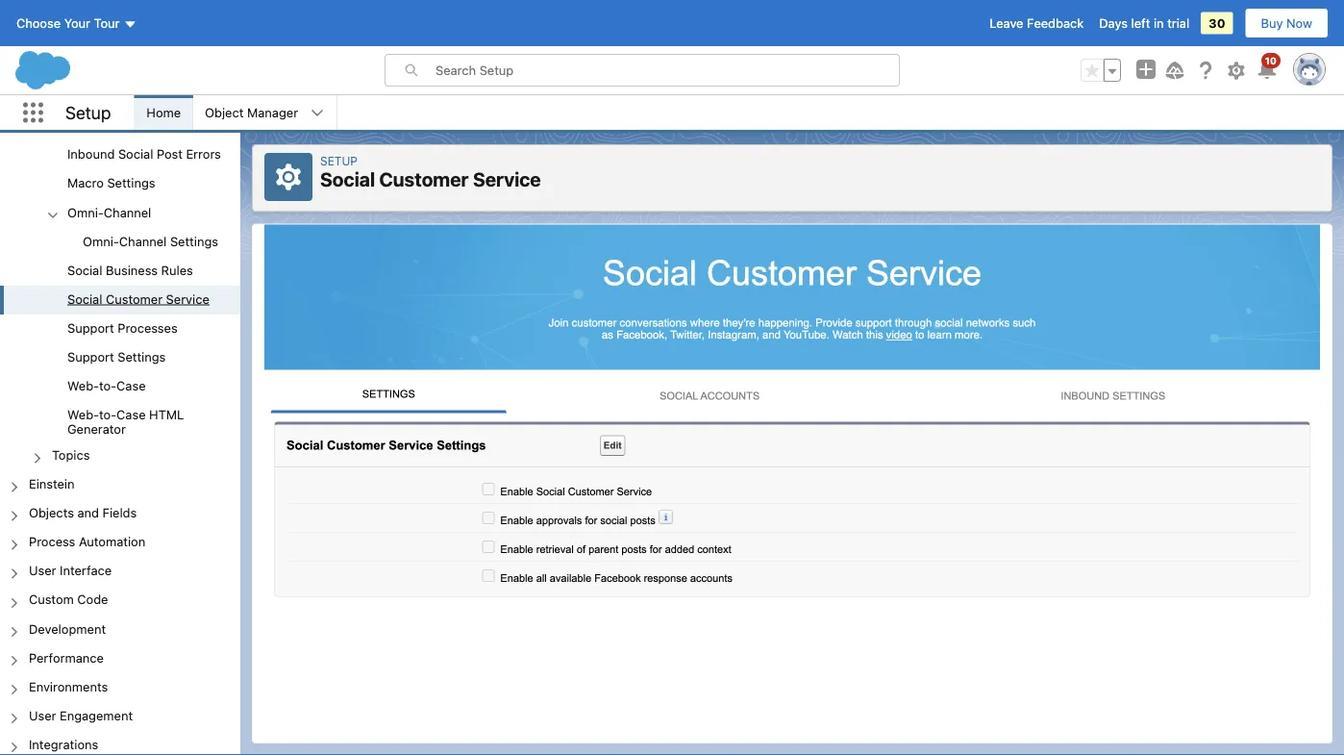 Task type: locate. For each thing, give the bounding box(es) containing it.
social inside setup social customer service
[[320, 168, 375, 190]]

1 vertical spatial customer
[[106, 291, 163, 306]]

buy now
[[1261, 16, 1313, 30]]

settings up rules
[[170, 234, 218, 248]]

choose
[[16, 16, 61, 30]]

leave
[[990, 16, 1024, 30]]

0 horizontal spatial setup
[[65, 102, 111, 123]]

omni- inside 'link'
[[83, 234, 119, 248]]

omni-
[[67, 205, 104, 219], [83, 234, 119, 248]]

1 web- from the top
[[67, 378, 99, 393]]

to- down web-to-case link
[[99, 407, 117, 422]]

setup link
[[320, 154, 358, 167]]

customer inside setup social customer service
[[379, 168, 469, 190]]

Search Setup text field
[[436, 55, 899, 86]]

user engagement link
[[29, 708, 133, 725]]

case inside web-to-case html generator
[[117, 407, 146, 422]]

object manager link
[[193, 95, 310, 130]]

1 vertical spatial service
[[473, 168, 541, 190]]

rules
[[161, 263, 193, 277]]

service
[[114, 118, 157, 132], [473, 168, 541, 190], [166, 291, 209, 306]]

buy
[[1261, 16, 1284, 30]]

choose your tour
[[16, 16, 120, 30]]

channel inside omni-channel link
[[104, 205, 151, 219]]

custom
[[29, 592, 74, 607]]

1 vertical spatial setup
[[320, 154, 358, 167]]

web- inside web-to-case html generator
[[67, 407, 99, 422]]

errors
[[186, 147, 221, 161]]

1 vertical spatial case
[[117, 407, 146, 422]]

channel
[[104, 205, 151, 219], [119, 234, 167, 248]]

0 vertical spatial to-
[[99, 378, 117, 393]]

1 vertical spatial user
[[29, 708, 56, 722]]

1 vertical spatial support
[[67, 349, 114, 364]]

2 horizontal spatial service
[[473, 168, 541, 190]]

user
[[29, 563, 56, 578], [29, 708, 56, 722]]

1 horizontal spatial setup
[[320, 154, 358, 167]]

settings
[[161, 118, 209, 132], [107, 176, 155, 190], [170, 234, 218, 248], [118, 349, 166, 364]]

objects and fields link
[[29, 505, 137, 523]]

group
[[0, 0, 240, 471], [0, 0, 240, 442], [1081, 59, 1122, 82]]

2 support from the top
[[67, 349, 114, 364]]

home
[[147, 105, 181, 120]]

setup inside setup social customer service
[[320, 154, 358, 167]]

support settings
[[67, 349, 166, 364]]

0 vertical spatial support
[[67, 320, 114, 335]]

1 vertical spatial channel
[[119, 234, 167, 248]]

0 vertical spatial setup
[[65, 102, 111, 123]]

case left html
[[117, 407, 146, 422]]

1 vertical spatial web-
[[67, 407, 99, 422]]

support up support settings
[[67, 320, 114, 335]]

process automation
[[29, 534, 145, 549]]

1 vertical spatial omni-
[[83, 234, 119, 248]]

0 vertical spatial case
[[117, 378, 146, 393]]

left
[[1132, 16, 1151, 30]]

settings up post
[[161, 118, 209, 132]]

performance link
[[29, 650, 104, 667]]

now
[[1287, 16, 1313, 30]]

0 vertical spatial user
[[29, 563, 56, 578]]

trial
[[1168, 16, 1190, 30]]

engagement
[[60, 708, 133, 722]]

to- down support settings link
[[99, 378, 117, 393]]

omni- down omni-channel link
[[83, 234, 119, 248]]

leave feedback
[[990, 16, 1084, 30]]

tour
[[94, 16, 120, 30]]

fields
[[103, 505, 137, 520]]

channel for omni-channel
[[104, 205, 151, 219]]

case
[[117, 378, 146, 393], [117, 407, 146, 422]]

user up integrations
[[29, 708, 56, 722]]

0 vertical spatial channel
[[104, 205, 151, 219]]

0 vertical spatial omni-
[[67, 205, 104, 219]]

0 vertical spatial customer
[[379, 168, 469, 190]]

web- down web-to-case link
[[67, 407, 99, 422]]

0 vertical spatial service
[[114, 118, 157, 132]]

processes
[[118, 320, 178, 335]]

to-
[[99, 378, 117, 393], [99, 407, 117, 422]]

2 case from the top
[[117, 407, 146, 422]]

social up the support processes
[[67, 291, 102, 306]]

0 horizontal spatial customer
[[106, 291, 163, 306]]

user interface link
[[29, 563, 112, 581]]

your
[[64, 16, 90, 30]]

support up web-to-case
[[67, 349, 114, 364]]

0 vertical spatial web-
[[67, 378, 99, 393]]

2 web- from the top
[[67, 407, 99, 422]]

html
[[149, 407, 184, 422]]

1 horizontal spatial customer
[[379, 168, 469, 190]]

setup for setup
[[65, 102, 111, 123]]

performance
[[29, 650, 104, 664]]

topics link
[[52, 448, 90, 465]]

1 vertical spatial to-
[[99, 407, 117, 422]]

web- for web-to-case
[[67, 378, 99, 393]]

case down support settings link
[[117, 378, 146, 393]]

field
[[83, 118, 111, 132]]

inbound social post errors
[[67, 147, 221, 161]]

social
[[118, 147, 153, 161], [320, 168, 375, 190], [67, 263, 102, 277], [67, 291, 102, 306]]

setup
[[65, 102, 111, 123], [320, 154, 358, 167]]

social down setup link
[[320, 168, 375, 190]]

0 horizontal spatial service
[[114, 118, 157, 132]]

macro
[[67, 176, 104, 190]]

inbound social post errors link
[[67, 147, 221, 164]]

2 user from the top
[[29, 708, 56, 722]]

feedback
[[1027, 16, 1084, 30]]

omni- for omni-channel
[[67, 205, 104, 219]]

1 to- from the top
[[99, 378, 117, 393]]

web-
[[67, 378, 99, 393], [67, 407, 99, 422]]

channel inside omni-channel settings 'link'
[[119, 234, 167, 248]]

1 horizontal spatial service
[[166, 291, 209, 306]]

process automation link
[[29, 534, 145, 552]]

environments
[[29, 679, 108, 693]]

service inside setup social customer service
[[473, 168, 541, 190]]

to- inside web-to-case html generator
[[99, 407, 117, 422]]

1 case from the top
[[117, 378, 146, 393]]

social customer service link
[[67, 291, 209, 309]]

user for user engagement
[[29, 708, 56, 722]]

2 to- from the top
[[99, 407, 117, 422]]

user up custom
[[29, 563, 56, 578]]

web- down support settings link
[[67, 378, 99, 393]]

omni-channel tree item
[[0, 199, 240, 257]]

social up social customer service tree item
[[67, 263, 102, 277]]

10 button
[[1256, 53, 1281, 82]]

social down 'field service settings' link
[[118, 147, 153, 161]]

channel down macro settings link
[[104, 205, 151, 219]]

customer
[[379, 168, 469, 190], [106, 291, 163, 306]]

support
[[67, 320, 114, 335], [67, 349, 114, 364]]

1 support from the top
[[67, 320, 114, 335]]

channel up "business"
[[119, 234, 167, 248]]

support processes
[[67, 320, 178, 335]]

setup social customer service
[[320, 154, 541, 190]]

settings down inbound social post errors link
[[107, 176, 155, 190]]

web-to-case html generator link
[[67, 407, 240, 436]]

2 vertical spatial service
[[166, 291, 209, 306]]

1 user from the top
[[29, 563, 56, 578]]

omni- down macro
[[67, 205, 104, 219]]



Task type: describe. For each thing, give the bounding box(es) containing it.
group for topics
[[0, 0, 240, 442]]

integrations
[[29, 737, 98, 751]]

environments link
[[29, 679, 108, 696]]

development link
[[29, 621, 106, 639]]

social customer service tree item
[[0, 286, 240, 315]]

web-to-case link
[[67, 378, 146, 396]]

objects
[[29, 505, 74, 520]]

field service settings link
[[83, 118, 209, 135]]

buy now button
[[1245, 8, 1329, 38]]

user for user interface
[[29, 563, 56, 578]]

custom code
[[29, 592, 108, 607]]

einstein link
[[29, 476, 75, 494]]

process
[[29, 534, 75, 549]]

social customer service
[[67, 291, 209, 306]]

social inside 'link'
[[67, 291, 102, 306]]

settings down processes
[[118, 349, 166, 364]]

einstein
[[29, 476, 75, 491]]

support for support settings
[[67, 349, 114, 364]]

choose your tour button
[[15, 8, 138, 38]]

omni-channel
[[67, 205, 151, 219]]

web-to-case html generator
[[67, 407, 184, 436]]

10
[[1266, 55, 1277, 66]]

to- for web-to-case
[[99, 378, 117, 393]]

support settings link
[[67, 349, 166, 367]]

leave feedback link
[[990, 16, 1084, 30]]

and
[[77, 505, 99, 520]]

business
[[106, 263, 158, 277]]

user engagement
[[29, 708, 133, 722]]

30
[[1209, 16, 1226, 30]]

web-to-case
[[67, 378, 146, 393]]

omni-channel settings link
[[83, 234, 218, 251]]

field service settings
[[83, 118, 209, 132]]

code
[[77, 592, 108, 607]]

in
[[1154, 16, 1164, 30]]

interface
[[60, 563, 112, 578]]

to- for web-to-case html generator
[[99, 407, 117, 422]]

social business rules link
[[67, 263, 193, 280]]

channel for omni-channel settings
[[119, 234, 167, 248]]

objects and fields
[[29, 505, 137, 520]]

omni-channel settings
[[83, 234, 218, 248]]

customer inside 'link'
[[106, 291, 163, 306]]

social business rules
[[67, 263, 193, 277]]

omni-channel link
[[67, 205, 151, 222]]

manager
[[247, 105, 298, 120]]

service inside 'link'
[[166, 291, 209, 306]]

group for einstein
[[0, 0, 240, 471]]

automation
[[79, 534, 145, 549]]

object manager
[[205, 105, 298, 120]]

custom code link
[[29, 592, 108, 610]]

case for web-to-case
[[117, 378, 146, 393]]

user interface
[[29, 563, 112, 578]]

macro settings
[[67, 176, 155, 190]]

home link
[[135, 95, 192, 130]]

settings inside 'link'
[[170, 234, 218, 248]]

development
[[29, 621, 106, 636]]

support for support processes
[[67, 320, 114, 335]]

case for web-to-case html generator
[[117, 407, 146, 422]]

macro settings link
[[67, 176, 155, 193]]

integrations link
[[29, 737, 98, 754]]

days left in trial
[[1100, 16, 1190, 30]]

generator
[[67, 422, 126, 436]]

support processes link
[[67, 320, 178, 338]]

setup for setup social customer service
[[320, 154, 358, 167]]

post
[[157, 147, 183, 161]]

topics
[[52, 448, 90, 462]]

web- for web-to-case html generator
[[67, 407, 99, 422]]

days
[[1100, 16, 1128, 30]]

omni- for omni-channel settings
[[83, 234, 119, 248]]

inbound
[[67, 147, 115, 161]]

object
[[205, 105, 244, 120]]



Task type: vqa. For each thing, say whether or not it's contained in the screenshot.
Title
no



